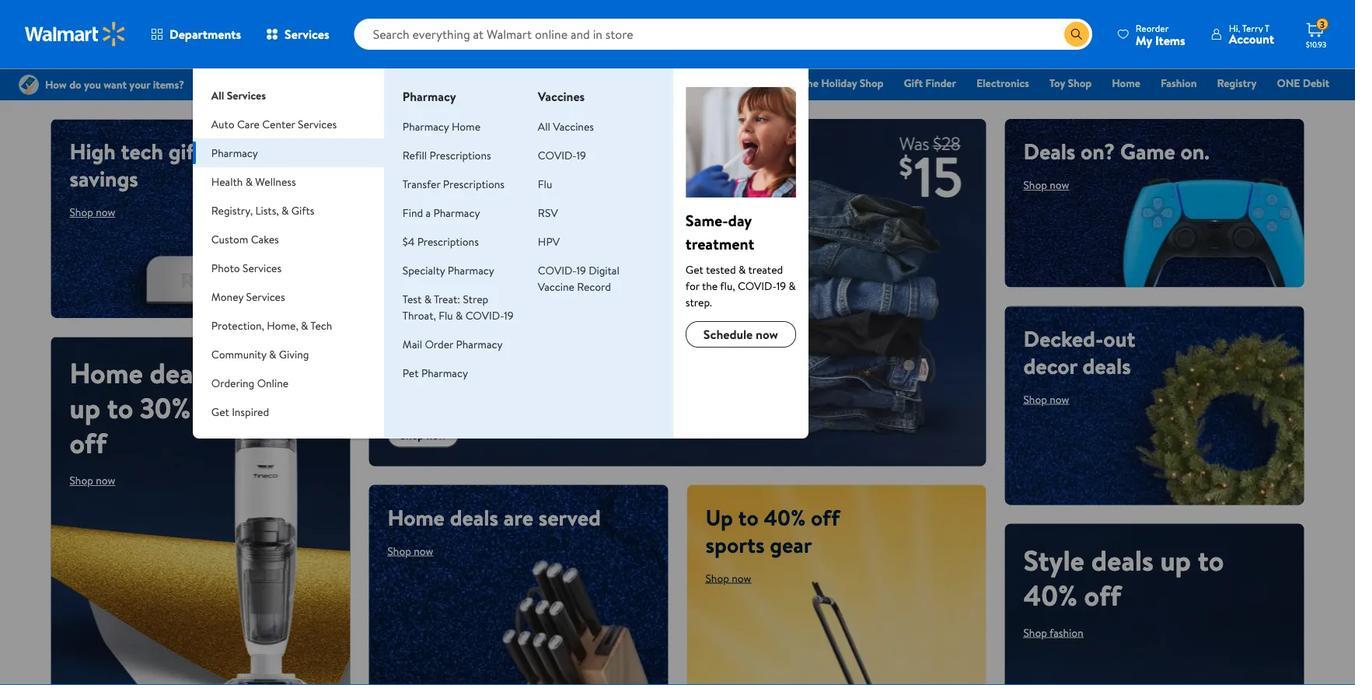 Task type: locate. For each thing, give the bounding box(es) containing it.
strep
[[463, 291, 489, 306]]

2 vertical spatial prescriptions
[[417, 234, 479, 249]]

& down treat:
[[456, 308, 463, 323]]

home link
[[1105, 75, 1148, 91]]

pharmacy up strep
[[448, 262, 494, 278]]

2 horizontal spatial off
[[1085, 576, 1122, 614]]

get inspired
[[211, 404, 269, 419]]

tested
[[706, 262, 736, 277]]

to for home
[[107, 388, 133, 427]]

get left inspired
[[211, 404, 229, 419]]

1 horizontal spatial 40%
[[1024, 576, 1078, 614]]

0 vertical spatial flu
[[538, 176, 552, 191]]

40% inside style deals up to 40% off
[[1024, 576, 1078, 614]]

covid- down all vaccines
[[538, 147, 577, 163]]

transfer prescriptions link
[[403, 176, 505, 191]]

registry, lists, & gifts
[[211, 203, 315, 218]]

big!
[[499, 338, 579, 408]]

treated
[[748, 262, 783, 277]]

19 inside covid-19 digital vaccine record
[[577, 262, 586, 278]]

community & giving button
[[193, 340, 384, 369]]

terry
[[1243, 21, 1263, 35]]

pharmacy down order
[[421, 365, 468, 380]]

the
[[702, 278, 718, 293]]

shop now for deals on? game on.
[[1024, 177, 1070, 192]]

services down cakes
[[243, 260, 282, 275]]

electronics link
[[970, 75, 1037, 91]]

out
[[1104, 323, 1136, 354]]

hi,
[[1229, 21, 1241, 35]]

deals
[[556, 75, 582, 91], [1024, 136, 1076, 166]]

deals right 'friday'
[[556, 75, 582, 91]]

shop now link for home deals up to 30% off
[[70, 473, 115, 488]]

now for decked-out decor deals
[[1050, 392, 1070, 407]]

services inside all services "link"
[[227, 87, 266, 103]]

flu
[[538, 176, 552, 191], [439, 308, 453, 323]]

the holiday shop
[[802, 75, 884, 91]]

flu inside test & treat: strep throat, flu & covid-19
[[439, 308, 453, 323]]

record
[[577, 279, 611, 294]]

2 vertical spatial to
[[1198, 541, 1224, 579]]

sports
[[706, 529, 765, 560]]

schedule
[[704, 326, 753, 343]]

1 horizontal spatial to
[[738, 502, 759, 532]]

1 vertical spatial flu
[[439, 308, 453, 323]]

pharmacy
[[403, 88, 456, 105], [403, 119, 449, 134], [211, 145, 258, 160], [434, 205, 480, 220], [448, 262, 494, 278], [456, 336, 503, 352], [421, 365, 468, 380]]

& right test
[[424, 291, 432, 306]]

home inside home deals up to 30% off
[[70, 353, 143, 392]]

up
[[706, 502, 733, 532]]

shop for style deals up to 40% off
[[1024, 625, 1048, 640]]

1 vertical spatial to
[[738, 502, 759, 532]]

flu down treat:
[[439, 308, 453, 323]]

all inside "link"
[[211, 87, 224, 103]]

shop now link for decked-out decor deals
[[1024, 392, 1070, 407]]

transfer prescriptions
[[403, 176, 505, 191]]

services up all services "link"
[[285, 26, 329, 43]]

a
[[426, 205, 431, 220]]

now for up to 40% off sports gear
[[732, 571, 752, 586]]

pharmacy up health
[[211, 145, 258, 160]]

0 horizontal spatial flu
[[439, 308, 453, 323]]

up inside style deals up to 40% off
[[1161, 541, 1191, 579]]

all up auto
[[211, 87, 224, 103]]

2 vertical spatial off
[[1085, 576, 1122, 614]]

deals inside home deals up to 30% off
[[150, 353, 212, 392]]

off
[[70, 423, 107, 462], [811, 502, 840, 532], [1085, 576, 1122, 614]]

prescriptions for transfer prescriptions
[[443, 176, 505, 191]]

0 vertical spatial prescriptions
[[430, 147, 491, 163]]

schedule now
[[704, 326, 778, 343]]

money services button
[[193, 282, 384, 311]]

0 horizontal spatial get
[[211, 404, 229, 419]]

vaccines up all vaccines 'link'
[[538, 88, 585, 105]]

1 vertical spatial off
[[811, 502, 840, 532]]

40% up shop fashion link
[[1024, 576, 1078, 614]]

same-day treatment get tested & treated for the flu, covid-19 & strep.
[[686, 209, 796, 310]]

transfer
[[403, 176, 441, 191]]

prescriptions for $4 prescriptions
[[417, 234, 479, 249]]

1 horizontal spatial off
[[811, 502, 840, 532]]

1 vertical spatial up
[[1161, 541, 1191, 579]]

2 horizontal spatial to
[[1198, 541, 1224, 579]]

0 vertical spatial vaccines
[[538, 88, 585, 105]]

covid- down treated
[[738, 278, 777, 293]]

covid- down strep
[[466, 308, 504, 323]]

photo services
[[211, 260, 282, 275]]

covid-19 digital vaccine record link
[[538, 262, 620, 294]]

1 horizontal spatial all
[[538, 119, 551, 134]]

1 vertical spatial vaccines
[[553, 119, 594, 134]]

get inside same-day treatment get tested & treated for the flu, covid-19 & strep.
[[686, 262, 704, 277]]

40% right up at bottom
[[764, 502, 806, 532]]

shop now link for save big!
[[388, 423, 459, 448]]

0 vertical spatial deals
[[556, 75, 582, 91]]

flu up rsv at the left
[[538, 176, 552, 191]]

walmart+ link
[[1277, 96, 1337, 113]]

1 horizontal spatial up
[[1161, 541, 1191, 579]]

0 vertical spatial up
[[70, 388, 100, 427]]

& right tested
[[739, 262, 746, 277]]

day
[[728, 209, 752, 231]]

0 horizontal spatial to
[[107, 388, 133, 427]]

reorder my items
[[1136, 21, 1186, 49]]

off inside style deals up to 40% off
[[1085, 576, 1122, 614]]

all for all services
[[211, 87, 224, 103]]

0 horizontal spatial all
[[211, 87, 224, 103]]

the
[[802, 75, 819, 91]]

services inside photo services dropdown button
[[243, 260, 282, 275]]

1 horizontal spatial flu
[[538, 176, 552, 191]]

electronics
[[977, 75, 1030, 91]]

to inside home deals up to 30% off
[[107, 388, 133, 427]]

covid- inside covid-19 digital vaccine record
[[538, 262, 577, 278]]

0 horizontal spatial off
[[70, 423, 107, 462]]

up inside home deals up to 30% off
[[70, 388, 100, 427]]

decked-out decor deals
[[1024, 323, 1136, 381]]

photo services button
[[193, 254, 384, 282]]

gifts,
[[169, 136, 218, 166]]

vaccines up covid-19
[[553, 119, 594, 134]]

get up for
[[686, 262, 704, 277]]

now
[[1050, 177, 1070, 192], [96, 205, 115, 220], [756, 326, 778, 343], [1050, 392, 1070, 407], [427, 428, 446, 443], [96, 473, 115, 488], [414, 543, 434, 559], [732, 571, 752, 586]]

giving
[[279, 346, 309, 362]]

& right flu,
[[789, 278, 796, 293]]

1 horizontal spatial get
[[686, 262, 704, 277]]

0 horizontal spatial 40%
[[764, 502, 806, 532]]

refill
[[403, 147, 427, 163]]

auto
[[211, 116, 235, 131]]

game
[[1121, 136, 1176, 166]]

prescriptions down refill prescriptions
[[443, 176, 505, 191]]

0 vertical spatial to
[[107, 388, 133, 427]]

40% inside the up to 40% off sports gear
[[764, 502, 806, 532]]

1 vertical spatial all
[[538, 119, 551, 134]]

holiday
[[821, 75, 857, 91]]

1 vertical spatial deals
[[1024, 136, 1076, 166]]

0 vertical spatial get
[[686, 262, 704, 277]]

&
[[643, 75, 650, 91], [246, 174, 253, 189], [282, 203, 289, 218], [739, 262, 746, 277], [789, 278, 796, 293], [424, 291, 432, 306], [456, 308, 463, 323], [301, 318, 308, 333], [269, 346, 276, 362]]

digital
[[589, 262, 620, 278]]

home inside home link
[[1112, 75, 1141, 91]]

1 vertical spatial get
[[211, 404, 229, 419]]

1 vertical spatial 40%
[[1024, 576, 1078, 614]]

test & treat: strep throat, flu & covid-19 link
[[403, 291, 514, 323]]

thanksgiving link
[[712, 75, 788, 91]]

off for style deals up to 40% off
[[1085, 576, 1122, 614]]

flu,
[[720, 278, 735, 293]]

services up the protection, home, & tech
[[246, 289, 285, 304]]

shop now for home deals are served
[[388, 543, 434, 559]]

registry, lists, & gifts button
[[193, 196, 384, 225]]

services up care
[[227, 87, 266, 103]]

& inside "dropdown button"
[[246, 174, 253, 189]]

pharmacy button
[[193, 138, 384, 167]]

services inside money services dropdown button
[[246, 289, 285, 304]]

up
[[70, 388, 100, 427], [1161, 541, 1191, 579]]

prescriptions up transfer prescriptions
[[430, 147, 491, 163]]

deals inside style deals up to 40% off
[[1092, 541, 1154, 579]]

mail order pharmacy link
[[403, 336, 503, 352]]

specialty pharmacy
[[403, 262, 494, 278]]

services inside services 'popup button'
[[285, 26, 329, 43]]

& left tech
[[301, 318, 308, 333]]

find
[[403, 205, 423, 220]]

0 vertical spatial 40%
[[764, 502, 806, 532]]

strep.
[[686, 294, 712, 310]]

0 horizontal spatial up
[[70, 388, 100, 427]]

deals for home deals are served
[[450, 502, 499, 532]]

search icon image
[[1071, 28, 1083, 40]]

$4 prescriptions
[[403, 234, 479, 249]]

0 vertical spatial off
[[70, 423, 107, 462]]

departments button
[[138, 16, 254, 53]]

community & giving
[[211, 346, 309, 362]]

covid- up 'vaccine'
[[538, 262, 577, 278]]

shop inside "link"
[[860, 75, 884, 91]]

test & treat: strep throat, flu & covid-19
[[403, 291, 514, 323]]

0 vertical spatial all
[[211, 87, 224, 103]]

all up covid-19 link
[[538, 119, 551, 134]]

high
[[70, 136, 116, 166]]

covid-
[[538, 147, 577, 163], [538, 262, 577, 278], [738, 278, 777, 293], [466, 308, 504, 323]]

vaccines
[[538, 88, 585, 105], [553, 119, 594, 134]]

to inside style deals up to 40% off
[[1198, 541, 1224, 579]]

& right health
[[246, 174, 253, 189]]

shop now link for deals on? game on.
[[1024, 177, 1070, 192]]

shop now for save big!
[[400, 428, 446, 443]]

pharmacy right a
[[434, 205, 480, 220]]

shop now for up to 40% off sports gear
[[706, 571, 752, 586]]

departments
[[170, 26, 241, 43]]

off inside home deals up to 30% off
[[70, 423, 107, 462]]

refill prescriptions
[[403, 147, 491, 163]]

covid-19 digital vaccine record
[[538, 262, 620, 294]]

deals left on?
[[1024, 136, 1076, 166]]

shop now link for up to 40% off sports gear
[[706, 571, 752, 586]]

prescriptions up specialty pharmacy 'link'
[[417, 234, 479, 249]]

fashion
[[1050, 625, 1084, 640]]

pharmacy up pharmacy home on the top left of the page
[[403, 88, 456, 105]]

custom
[[211, 231, 248, 247]]

services right "center"
[[298, 116, 337, 131]]

1 vertical spatial prescriptions
[[443, 176, 505, 191]]

shop now link
[[1024, 177, 1070, 192], [70, 205, 115, 220], [1024, 392, 1070, 407], [388, 423, 459, 448], [70, 473, 115, 488], [388, 543, 434, 559], [706, 571, 752, 586]]

40%
[[764, 502, 806, 532], [1024, 576, 1078, 614]]

one debit link
[[1270, 75, 1337, 91]]

specialty pharmacy link
[[403, 262, 494, 278]]

shop now link for home deals are served
[[388, 543, 434, 559]]



Task type: vqa. For each thing, say whether or not it's contained in the screenshot.
the bottom off
yes



Task type: describe. For each thing, give the bounding box(es) containing it.
toy
[[1050, 75, 1066, 91]]

Walmart Site-Wide search field
[[354, 19, 1093, 50]]

ordering online button
[[193, 369, 384, 397]]

one
[[1277, 75, 1301, 91]]

throat,
[[403, 308, 436, 323]]

services for all services
[[227, 87, 266, 103]]

money services
[[211, 289, 285, 304]]

shop now for high tech gifts, huge savings
[[70, 205, 115, 220]]

community
[[211, 346, 267, 362]]

one debit walmart+
[[1277, 75, 1330, 112]]

for
[[686, 278, 700, 293]]

refill prescriptions link
[[403, 147, 491, 163]]

test
[[403, 291, 422, 306]]

protection, home, & tech
[[211, 318, 332, 333]]

& left gifts
[[282, 203, 289, 218]]

all services link
[[193, 68, 384, 110]]

19 inside same-day treatment get tested & treated for the flu, covid-19 & strep.
[[777, 278, 786, 293]]

walmart+
[[1284, 97, 1330, 112]]

1 horizontal spatial deals
[[1024, 136, 1076, 166]]

now for high tech gifts, huge savings
[[96, 205, 115, 220]]

essentials
[[653, 75, 699, 91]]

pharmacy inside dropdown button
[[211, 145, 258, 160]]

tech
[[311, 318, 332, 333]]

cakes
[[251, 231, 279, 247]]

now for home deals are served
[[414, 543, 434, 559]]

gifts
[[291, 203, 315, 218]]

to for style
[[1198, 541, 1224, 579]]

money
[[211, 289, 243, 304]]

off for home deals up to 30% off
[[70, 423, 107, 462]]

pharmacy right order
[[456, 336, 503, 352]]

get inside get inspired dropdown button
[[211, 404, 229, 419]]

now for home deals up to 30% off
[[96, 473, 115, 488]]

black friday deals link
[[489, 75, 589, 91]]

covid- inside test & treat: strep throat, flu & covid-19
[[466, 308, 504, 323]]

deals for style deals up to 40% off
[[1092, 541, 1154, 579]]

pet pharmacy
[[403, 365, 468, 380]]

walmart image
[[25, 22, 126, 47]]

prescriptions for refill prescriptions
[[430, 147, 491, 163]]

decked-
[[1024, 323, 1104, 354]]

shop for save big!
[[400, 428, 424, 443]]

$4
[[403, 234, 415, 249]]

shop now for home deals up to 30% off
[[70, 473, 115, 488]]

grocery
[[602, 75, 640, 91]]

shop for up to 40% off sports gear
[[706, 571, 729, 586]]

save big!
[[388, 338, 579, 408]]

& right grocery
[[643, 75, 650, 91]]

home for home deals are served
[[388, 502, 445, 532]]

registry,
[[211, 203, 253, 218]]

items
[[1156, 31, 1186, 49]]

pharmacy image
[[686, 87, 796, 198]]

on?
[[1081, 136, 1115, 166]]

deals inside decked-out decor deals
[[1083, 350, 1131, 381]]

custom cakes
[[211, 231, 279, 247]]

Search search field
[[354, 19, 1093, 50]]

toy shop
[[1050, 75, 1092, 91]]

services for money services
[[246, 289, 285, 304]]

save
[[388, 338, 487, 408]]

vaccine
[[538, 279, 575, 294]]

pharmacy up refill
[[403, 119, 449, 134]]

covid- inside same-day treatment get tested & treated for the flu, covid-19 & strep.
[[738, 278, 777, 293]]

up for style deals up to 40% off
[[1161, 541, 1191, 579]]

gear
[[770, 529, 812, 560]]

shop for deals on? game on.
[[1024, 177, 1048, 192]]

home for home deals up to 30% off
[[70, 353, 143, 392]]

on.
[[1181, 136, 1210, 166]]

home for home
[[1112, 75, 1141, 91]]

specialty
[[403, 262, 445, 278]]

0 horizontal spatial deals
[[556, 75, 582, 91]]

30%
[[140, 388, 191, 427]]

all vaccines
[[538, 119, 594, 134]]

19 inside test & treat: strep throat, flu & covid-19
[[504, 308, 514, 323]]

huge
[[223, 136, 271, 166]]

style
[[1024, 541, 1085, 579]]

all for all vaccines
[[538, 119, 551, 134]]

$4 prescriptions link
[[403, 234, 479, 249]]

to inside the up to 40% off sports gear
[[738, 502, 759, 532]]

now for save big!
[[427, 428, 446, 443]]

style deals up to 40% off
[[1024, 541, 1224, 614]]

t
[[1265, 21, 1270, 35]]

treat:
[[434, 291, 460, 306]]

home deals are served
[[388, 502, 601, 532]]

find a pharmacy link
[[403, 205, 480, 220]]

deals on? game on.
[[1024, 136, 1210, 166]]

reorder
[[1136, 21, 1169, 35]]

tech
[[121, 136, 163, 166]]

home,
[[267, 318, 298, 333]]

3
[[1320, 18, 1325, 31]]

auto care center services
[[211, 116, 337, 131]]

health
[[211, 174, 243, 189]]

shop for home deals are served
[[388, 543, 411, 559]]

up for home deals up to 30% off
[[70, 388, 100, 427]]

gift finder
[[904, 75, 957, 91]]

thanksgiving
[[719, 75, 781, 91]]

mail order pharmacy
[[403, 336, 503, 352]]

services for photo services
[[243, 260, 282, 275]]

pet pharmacy link
[[403, 365, 468, 380]]

services inside auto care center services dropdown button
[[298, 116, 337, 131]]

pharmacy home link
[[403, 119, 481, 134]]

& left giving
[[269, 346, 276, 362]]

shop fashion
[[1024, 625, 1084, 640]]

home deals up to 30% off
[[70, 353, 212, 462]]

care
[[237, 116, 260, 131]]

covid-19 link
[[538, 147, 586, 163]]

registry link
[[1210, 75, 1264, 91]]

deals for home deals up to 30% off
[[150, 353, 212, 392]]

off inside the up to 40% off sports gear
[[811, 502, 840, 532]]

center
[[262, 116, 295, 131]]

the holiday shop link
[[795, 75, 891, 91]]

shop for home deals up to 30% off
[[70, 473, 93, 488]]

pharmacy home
[[403, 119, 481, 134]]

pet
[[403, 365, 419, 380]]

are
[[504, 502, 534, 532]]

online
[[257, 375, 289, 390]]

shop for decked-out decor deals
[[1024, 392, 1048, 407]]

served
[[539, 502, 601, 532]]

mail
[[403, 336, 422, 352]]

lists,
[[256, 203, 279, 218]]

hpv
[[538, 234, 560, 249]]

health & wellness button
[[193, 167, 384, 196]]

shop now link for high tech gifts, huge savings
[[70, 205, 115, 220]]

high tech gifts, huge savings
[[70, 136, 271, 194]]

rsv
[[538, 205, 558, 220]]

hpv link
[[538, 234, 560, 249]]

same-
[[686, 209, 728, 231]]

decor
[[1024, 350, 1078, 381]]

fashion link
[[1154, 75, 1204, 91]]

now for deals on? game on.
[[1050, 177, 1070, 192]]

get inspired button
[[193, 397, 384, 426]]

shop for high tech gifts, huge savings
[[70, 205, 93, 220]]

shop fashion link
[[1024, 625, 1084, 640]]

shop now for decked-out decor deals
[[1024, 392, 1070, 407]]

photo
[[211, 260, 240, 275]]

order
[[425, 336, 454, 352]]



